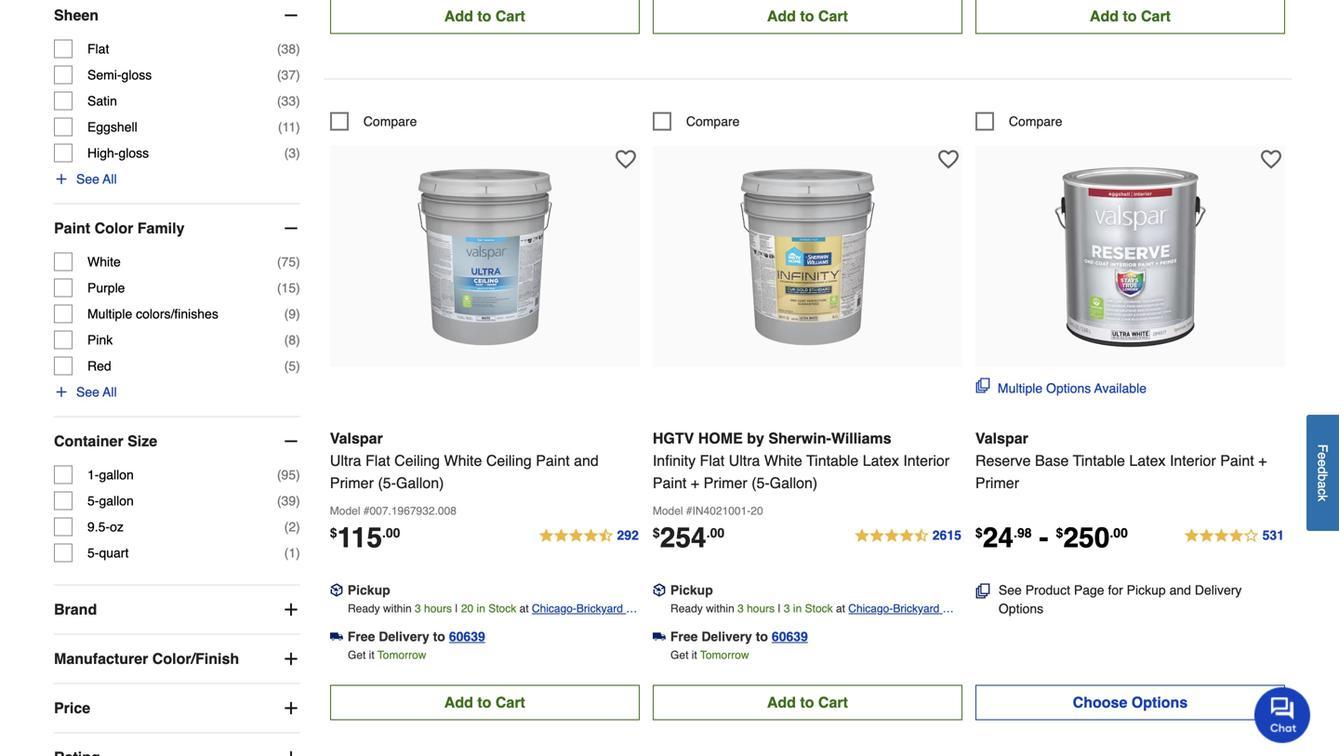 Task type: describe. For each thing, give the bounding box(es) containing it.
sheen
[[54, 7, 99, 24]]

$24.98-$250.00 element
[[976, 522, 1128, 554]]

williams
[[832, 430, 892, 447]]

options for multiple
[[1047, 381, 1092, 396]]

) for ( 15 )
[[296, 280, 300, 295]]

) for ( 8 )
[[296, 333, 300, 347]]

$ for 24
[[976, 525, 983, 540]]

size
[[128, 433, 157, 450]]

pickup inside see product page for pickup and delivery options
[[1127, 583, 1166, 598]]

3 inside ready within 3 hours | 20 in stock at chicago-brickyard lowe's
[[415, 602, 421, 615]]

valspar reserve base tintable latex interior paint + primer image
[[1028, 155, 1233, 359]]

pickup image for ready within 3 hours | 20 in stock at chicago-brickyard lowe's
[[330, 584, 343, 597]]

( for 3
[[284, 146, 289, 160]]

4.5 stars image for 115
[[538, 525, 640, 547]]

( for 38
[[277, 41, 281, 56]]

95
[[281, 467, 296, 482]]

) for ( 5 )
[[296, 359, 300, 374]]

2615
[[933, 528, 962, 543]]

b
[[1316, 474, 1331, 481]]

actual price $254.00 element
[[653, 522, 725, 554]]

8
[[289, 333, 296, 347]]

brand button
[[54, 586, 300, 634]]

chicago- for ready within 3 hours | 20 in stock at chicago-brickyard lowe's
[[532, 602, 577, 615]]

.00 for 254
[[707, 525, 725, 540]]

at for 20
[[520, 602, 529, 615]]

options inside see product page for pickup and delivery options
[[999, 601, 1044, 616]]

get it tomorrow for ready within 3 hours | 3 in stock at chicago-brickyard lowe's
[[671, 649, 749, 662]]

5-gallon
[[87, 494, 134, 508]]

) for ( 75 )
[[296, 254, 300, 269]]

by
[[747, 430, 765, 447]]

37
[[281, 67, 296, 82]]

pink
[[87, 333, 113, 347]]

semi-
[[87, 67, 121, 82]]

( 15 )
[[277, 280, 300, 295]]

f
[[1316, 444, 1331, 452]]

see all button for paint color family
[[54, 383, 117, 401]]

minus image for sheen
[[282, 6, 300, 25]]

tomorrow for ready within 3 hours | 20 in stock at chicago-brickyard lowe's
[[378, 649, 427, 662]]

get for ready within 3 hours | 20 in stock at chicago-brickyard lowe's
[[348, 649, 366, 662]]

semi-gloss
[[87, 67, 152, 82]]

price
[[54, 700, 90, 717]]

flat inside valspar ultra flat ceiling white ceiling paint and primer (5-gallon)
[[366, 452, 390, 469]]

5005509115 element
[[653, 112, 740, 131]]

within for ready within 3 hours | 20 in stock at chicago-brickyard lowe's
[[383, 602, 412, 615]]

container size
[[54, 433, 157, 450]]

1 ceiling from the left
[[395, 452, 440, 469]]

$ for 115
[[330, 525, 337, 540]]

all for paint color family
[[103, 385, 117, 400]]

d
[[1316, 467, 1331, 474]]

purple
[[87, 280, 125, 295]]

+ inside valspar reserve base tintable latex interior paint + primer
[[1259, 452, 1267, 469]]

see all button for sheen
[[54, 170, 117, 188]]

1-gallon
[[87, 467, 134, 482]]

color/finish
[[152, 650, 239, 667]]

and inside valspar ultra flat ceiling white ceiling paint and primer (5-gallon)
[[574, 452, 599, 469]]

page
[[1074, 583, 1105, 598]]

531
[[1263, 528, 1285, 543]]

4 stars image
[[1184, 525, 1286, 547]]

(5- inside hgtv home by sherwin-williams infinity flat ultra white tintable latex interior paint + primer (5-gallon)
[[752, 474, 770, 491]]

) for ( 39 )
[[296, 494, 300, 508]]

delivery for ready within 3 hours | 3 in stock at chicago-brickyard lowe's
[[702, 629, 752, 644]]

delivery for ready within 3 hours | 20 in stock at chicago-brickyard lowe's
[[379, 629, 430, 644]]

primer inside hgtv home by sherwin-williams infinity flat ultra white tintable latex interior paint + primer (5-gallon)
[[704, 474, 748, 491]]

11
[[282, 120, 296, 134]]

compare for 1002534512 element
[[364, 114, 417, 129]]

choose options link
[[976, 685, 1286, 720]]

brickyard for ready within 3 hours | 3 in stock at chicago-brickyard lowe's
[[893, 602, 940, 615]]

) for ( 1 )
[[296, 546, 300, 561]]

2615 button
[[854, 525, 963, 547]]

paint color family
[[54, 220, 185, 237]]

in for 3
[[793, 602, 802, 615]]

model # 007.1967932.008
[[330, 504, 457, 518]]

292
[[617, 528, 639, 543]]

9.5-
[[87, 520, 110, 534]]

get for ready within 3 hours | 3 in stock at chicago-brickyard lowe's
[[671, 649, 689, 662]]

valspar ultra flat ceiling white ceiling paint and primer (5-gallon) image
[[383, 155, 587, 359]]

oz
[[110, 520, 124, 534]]

24
[[983, 522, 1014, 554]]

1 horizontal spatial 20
[[751, 504, 763, 518]]

254
[[660, 522, 707, 554]]

paint inside hgtv home by sherwin-williams infinity flat ultra white tintable latex interior paint + primer (5-gallon)
[[653, 474, 687, 491]]

reserve
[[976, 452, 1031, 469]]

( 2 )
[[284, 520, 300, 534]]

multiple for multiple options available
[[998, 381, 1043, 396]]

base
[[1035, 452, 1069, 469]]

c
[[1316, 488, 1331, 495]]

5- for quart
[[87, 546, 99, 561]]

gallon for 1-
[[99, 467, 134, 482]]

39
[[281, 494, 296, 508]]

.98
[[1014, 525, 1032, 540]]

gallon for 5-
[[99, 494, 134, 508]]

( for 15
[[277, 280, 281, 295]]

eggshell
[[87, 120, 137, 134]]

| for 20
[[455, 602, 458, 615]]

1002534512 element
[[330, 112, 417, 131]]

brand
[[54, 601, 97, 618]]

paint color family button
[[54, 204, 300, 253]]

ready for ready within 3 hours | 20 in stock at chicago-brickyard lowe's
[[348, 602, 380, 615]]

9.5-oz
[[87, 520, 124, 534]]

4 $ from the left
[[1056, 525, 1064, 540]]

stock for 3
[[805, 602, 833, 615]]

33
[[281, 93, 296, 108]]

infinity
[[653, 452, 696, 469]]

k
[[1316, 495, 1331, 502]]

hours for 20
[[424, 602, 452, 615]]

) for ( 3 )
[[296, 146, 300, 160]]

valspar reserve base tintable latex interior paint + primer
[[976, 430, 1267, 491]]

ready for ready within 3 hours | 3 in stock at chicago-brickyard lowe's
[[671, 602, 703, 615]]

model for infinity flat ultra white tintable latex interior paint + primer (5-gallon)
[[653, 504, 683, 518]]

container
[[54, 433, 123, 450]]

quart
[[99, 546, 129, 561]]

see all for paint color family
[[76, 385, 117, 400]]

( for 11
[[278, 120, 282, 134]]

hours for 3
[[747, 602, 775, 615]]

15
[[281, 280, 296, 295]]

20 inside ready within 3 hours | 20 in stock at chicago-brickyard lowe's
[[461, 602, 474, 615]]

manufacturer color/finish button
[[54, 635, 300, 683]]

gloss for semi-
[[121, 67, 152, 82]]

free for ready within 3 hours | 20 in stock at chicago-brickyard lowe's
[[348, 629, 375, 644]]

) for ( 37 )
[[296, 67, 300, 82]]

see product page for pickup and delivery options
[[999, 583, 1242, 616]]

product
[[1026, 583, 1071, 598]]

007.1967932.008
[[370, 504, 457, 518]]

( for 33
[[277, 93, 281, 108]]

$ 24 .98 - $ 250 .00
[[976, 522, 1128, 554]]

292 button
[[538, 525, 640, 547]]

sherwin-
[[769, 430, 832, 447]]

color
[[94, 220, 133, 237]]

ready within 3 hours | 3 in stock at chicago-brickyard lowe's
[[671, 602, 943, 634]]

choose options
[[1073, 694, 1188, 711]]

9
[[289, 307, 296, 321]]

white inside hgtv home by sherwin-williams infinity flat ultra white tintable latex interior paint + primer (5-gallon)
[[765, 452, 803, 469]]

f e e d b a c k
[[1316, 444, 1331, 502]]

at for 3
[[836, 602, 846, 615]]

pickup for ready within 3 hours | 3 in stock at chicago-brickyard lowe's
[[671, 583, 713, 598]]

white inside valspar ultra flat ceiling white ceiling paint and primer (5-gallon)
[[444, 452, 482, 469]]

115
[[337, 522, 382, 554]]

home
[[698, 430, 743, 447]]

satin
[[87, 93, 117, 108]]

and inside see product page for pickup and delivery options
[[1170, 583, 1192, 598]]

$ for 254
[[653, 525, 660, 540]]

multiple options available link
[[976, 378, 1147, 398]]

minus image
[[282, 432, 300, 451]]

$ 254 .00
[[653, 522, 725, 554]]

chicago-brickyard lowe's button for ready within 3 hours | 3 in stock at chicago-brickyard lowe's
[[849, 599, 963, 634]]

for
[[1108, 583, 1124, 598]]

plus image inside see all button
[[54, 172, 69, 187]]

hgtv home by sherwin-williams infinity flat ultra white tintable latex interior paint + primer (5-gallon)
[[653, 430, 950, 491]]

gallon) inside hgtv home by sherwin-williams infinity flat ultra white tintable latex interior paint + primer (5-gallon)
[[770, 474, 818, 491]]

free delivery to 60639 for 3
[[671, 629, 808, 644]]



Task type: vqa. For each thing, say whether or not it's contained in the screenshot.


Task type: locate. For each thing, give the bounding box(es) containing it.
see left product
[[999, 583, 1022, 598]]

1 horizontal spatial pickup image
[[653, 584, 666, 597]]

( 33 )
[[277, 93, 300, 108]]

.00 up for
[[1110, 525, 1128, 540]]

choose
[[1073, 694, 1128, 711]]

6 ) from the top
[[296, 254, 300, 269]]

2 truck filled image from the left
[[653, 630, 666, 643]]

1 horizontal spatial ceiling
[[486, 452, 532, 469]]

e up d at the bottom of the page
[[1316, 452, 1331, 460]]

1 horizontal spatial truck filled image
[[653, 630, 666, 643]]

0 horizontal spatial brickyard
[[577, 602, 623, 615]]

531 button
[[1184, 525, 1286, 547]]

1 60639 from the left
[[449, 629, 485, 644]]

2 all from the top
[[103, 385, 117, 400]]

ready inside ready within 3 hours | 20 in stock at chicago-brickyard lowe's
[[348, 602, 380, 615]]

valspar ultra flat ceiling white ceiling paint and primer (5-gallon)
[[330, 430, 599, 491]]

( 95 )
[[277, 467, 300, 482]]

latex down available
[[1130, 452, 1166, 469]]

stock inside ready within 3 hours | 20 in stock at chicago-brickyard lowe's
[[489, 602, 517, 615]]

2 model from the left
[[653, 504, 683, 518]]

( 75 )
[[277, 254, 300, 269]]

chicago- inside ready within 3 hours | 3 in stock at chicago-brickyard lowe's
[[849, 602, 893, 615]]

( for 75
[[277, 254, 281, 269]]

0 horizontal spatial truck filled image
[[330, 630, 343, 643]]

1 horizontal spatial get it tomorrow
[[671, 649, 749, 662]]

(5- inside valspar ultra flat ceiling white ceiling paint and primer (5-gallon)
[[378, 474, 396, 491]]

) for ( 33 )
[[296, 93, 300, 108]]

1 valspar from the left
[[330, 430, 383, 447]]

gallon)
[[396, 474, 444, 491], [770, 474, 818, 491]]

( down '( 37 )'
[[277, 93, 281, 108]]

f e e d b a c k button
[[1307, 415, 1340, 531]]

( down '( 95 )'
[[277, 494, 281, 508]]

( down 11
[[284, 146, 289, 160]]

multiple down purple
[[87, 307, 132, 321]]

to
[[478, 7, 492, 24], [800, 7, 814, 24], [1123, 7, 1137, 24], [433, 629, 445, 644], [756, 629, 768, 644], [478, 694, 492, 711], [800, 694, 814, 711]]

1 horizontal spatial stock
[[805, 602, 833, 615]]

$ inside $ 254 .00
[[653, 525, 660, 540]]

2
[[289, 520, 296, 534]]

plus image for manufacturer color/finish
[[282, 650, 300, 668]]

brickyard inside ready within 3 hours | 20 in stock at chicago-brickyard lowe's
[[577, 602, 623, 615]]

flat down home
[[700, 452, 725, 469]]

) down "2"
[[296, 546, 300, 561]]

plus image for price
[[282, 699, 300, 718]]

3 primer from the left
[[976, 474, 1020, 491]]

0 horizontal spatial delivery
[[379, 629, 430, 644]]

60639 button for 3
[[772, 627, 808, 646]]

ready inside ready within 3 hours | 3 in stock at chicago-brickyard lowe's
[[671, 602, 703, 615]]

# up $ 254 .00
[[686, 504, 693, 518]]

2 vertical spatial plus image
[[282, 748, 300, 756]]

0 horizontal spatial tomorrow
[[378, 649, 427, 662]]

multiple colors/finishes
[[87, 307, 218, 321]]

) up 9 at the left of page
[[296, 280, 300, 295]]

) down 9 at the left of page
[[296, 333, 300, 347]]

at
[[520, 602, 529, 615], [836, 602, 846, 615]]

1 brickyard from the left
[[577, 602, 623, 615]]

at inside ready within 3 hours | 3 in stock at chicago-brickyard lowe's
[[836, 602, 846, 615]]

( down ( 8 )
[[284, 359, 289, 374]]

2 tintable from the left
[[1073, 452, 1126, 469]]

1 horizontal spatial multiple
[[998, 381, 1043, 396]]

minus image up 38
[[282, 6, 300, 25]]

5-quart
[[87, 546, 129, 561]]

1 horizontal spatial in
[[793, 602, 802, 615]]

free delivery to 60639
[[348, 629, 485, 644], [671, 629, 808, 644]]

2 ) from the top
[[296, 67, 300, 82]]

1 horizontal spatial ultra
[[729, 452, 760, 469]]

2 ultra from the left
[[729, 452, 760, 469]]

75
[[281, 254, 296, 269]]

1 horizontal spatial at
[[836, 602, 846, 615]]

1 vertical spatial see
[[76, 385, 99, 400]]

tintable inside hgtv home by sherwin-williams infinity flat ultra white tintable latex interior paint + primer (5-gallon)
[[807, 452, 859, 469]]

flat up semi-
[[87, 41, 109, 56]]

1 horizontal spatial pickup
[[671, 583, 713, 598]]

brickyard down 292 button
[[577, 602, 623, 615]]

1 chicago-brickyard lowe's button from the left
[[532, 599, 640, 634]]

.00 down in4021001-
[[707, 525, 725, 540]]

all for sheen
[[103, 172, 117, 187]]

$ right ( 2 )
[[330, 525, 337, 540]]

truck filled image for ready within 3 hours | 20 in stock at chicago-brickyard lowe's
[[330, 630, 343, 643]]

1 $ from the left
[[330, 525, 337, 540]]

paint inside valspar ultra flat ceiling white ceiling paint and primer (5-gallon)
[[536, 452, 570, 469]]

0 horizontal spatial tintable
[[807, 452, 859, 469]]

compare for 5005509115 element
[[686, 114, 740, 129]]

hours inside ready within 3 hours | 3 in stock at chicago-brickyard lowe's
[[747, 602, 775, 615]]

1 ready from the left
[[348, 602, 380, 615]]

0 horizontal spatial ultra
[[330, 452, 361, 469]]

1 horizontal spatial model
[[653, 504, 683, 518]]

0 vertical spatial plus image
[[54, 172, 69, 187]]

1 horizontal spatial lowe's
[[849, 621, 883, 634]]

2 primer from the left
[[704, 474, 748, 491]]

1 see all from the top
[[76, 172, 117, 187]]

model for ultra flat ceiling white ceiling paint and primer (5-gallon)
[[330, 504, 360, 518]]

.00 inside $ 254 .00
[[707, 525, 725, 540]]

primer inside valspar ultra flat ceiling white ceiling paint and primer (5-gallon)
[[330, 474, 374, 491]]

2 hours from the left
[[747, 602, 775, 615]]

valspar inside valspar reserve base tintable latex interior paint + primer
[[976, 430, 1029, 447]]

brickyard inside ready within 3 hours | 3 in stock at chicago-brickyard lowe's
[[893, 602, 940, 615]]

price button
[[54, 684, 300, 733]]

2 valspar from the left
[[976, 430, 1029, 447]]

truck filled image
[[330, 630, 343, 643], [653, 630, 666, 643]]

white up purple
[[87, 254, 121, 269]]

( 1 )
[[284, 546, 300, 561]]

( for 37
[[277, 67, 281, 82]]

1 horizontal spatial 60639
[[772, 629, 808, 644]]

( down "2"
[[284, 546, 289, 561]]

minus image inside sheen button
[[282, 6, 300, 25]]

2 e from the top
[[1316, 460, 1331, 467]]

0 horizontal spatial stock
[[489, 602, 517, 615]]

plus image inside manufacturer color/finish button
[[282, 650, 300, 668]]

1 vertical spatial options
[[999, 601, 1044, 616]]

( down 75
[[277, 280, 281, 295]]

3 pickup from the left
[[1127, 583, 1166, 598]]

high-
[[87, 146, 119, 160]]

at inside ready within 3 hours | 20 in stock at chicago-brickyard lowe's
[[520, 602, 529, 615]]

0 horizontal spatial heart outline image
[[616, 149, 636, 170]]

2 latex from the left
[[1130, 452, 1166, 469]]

1 latex from the left
[[863, 452, 899, 469]]

paint inside button
[[54, 220, 90, 237]]

) up ( 8 )
[[296, 307, 300, 321]]

) for ( 95 )
[[296, 467, 300, 482]]

2 minus image from the top
[[282, 219, 300, 238]]

1 see all button from the top
[[54, 170, 117, 188]]

compare inside 1002534512 element
[[364, 114, 417, 129]]

1 within from the left
[[383, 602, 412, 615]]

lowe's inside ready within 3 hours | 20 in stock at chicago-brickyard lowe's
[[532, 621, 566, 634]]

) up ( 11 )
[[296, 93, 300, 108]]

1 vertical spatial and
[[1170, 583, 1192, 598]]

get it tomorrow
[[348, 649, 427, 662], [671, 649, 749, 662]]

2 gallon from the top
[[99, 494, 134, 508]]

0 horizontal spatial .00
[[382, 525, 400, 540]]

1 horizontal spatial within
[[706, 602, 735, 615]]

actual price $115.00 element
[[330, 522, 400, 554]]

add to cart button
[[330, 0, 640, 34], [653, 0, 963, 34], [976, 0, 1286, 34], [330, 685, 640, 720], [653, 685, 963, 720]]

heart outline image
[[616, 149, 636, 170], [1261, 149, 1282, 170]]

ready down actual price $254.00 element
[[671, 602, 703, 615]]

$ right -
[[1056, 525, 1064, 540]]

1 vertical spatial all
[[103, 385, 117, 400]]

1 vertical spatial 5-
[[87, 546, 99, 561]]

( up '15'
[[277, 254, 281, 269]]

0 horizontal spatial pickup
[[348, 583, 390, 598]]

see inside see product page for pickup and delivery options
[[999, 583, 1022, 598]]

compare inside 5005509115 element
[[686, 114, 740, 129]]

2 5- from the top
[[87, 546, 99, 561]]

see
[[76, 172, 99, 187], [76, 385, 99, 400], [999, 583, 1022, 598]]

it
[[369, 649, 375, 662], [692, 649, 697, 662]]

1 e from the top
[[1316, 452, 1331, 460]]

ready within 3 hours | 20 in stock at chicago-brickyard lowe's
[[348, 602, 626, 634]]

gloss down the eggshell
[[119, 146, 149, 160]]

) for ( 11 )
[[296, 120, 300, 134]]

2 $ from the left
[[653, 525, 660, 540]]

pickup image down 115 in the left of the page
[[330, 584, 343, 597]]

1 5- from the top
[[87, 494, 99, 508]]

primer down "reserve"
[[976, 474, 1020, 491]]

( for 8
[[284, 333, 289, 347]]

2 in from the left
[[793, 602, 802, 615]]

2 heart outline image from the left
[[1261, 149, 1282, 170]]

multiple for multiple colors/finishes
[[87, 307, 132, 321]]

minus image inside paint color family button
[[282, 219, 300, 238]]

delivery inside see product page for pickup and delivery options
[[1195, 583, 1242, 598]]

tintable down williams
[[807, 452, 859, 469]]

0 horizontal spatial primer
[[330, 474, 374, 491]]

0 horizontal spatial 20
[[461, 602, 474, 615]]

model # in4021001-20
[[653, 504, 763, 518]]

valspar for reserve
[[976, 430, 1029, 447]]

within inside ready within 3 hours | 20 in stock at chicago-brickyard lowe's
[[383, 602, 412, 615]]

stock
[[489, 602, 517, 615], [805, 602, 833, 615]]

options
[[1047, 381, 1092, 396], [999, 601, 1044, 616], [1132, 694, 1188, 711]]

1 stock from the left
[[489, 602, 517, 615]]

1 vertical spatial see all button
[[54, 383, 117, 401]]

( 9 )
[[284, 307, 300, 321]]

$ 115 .00
[[330, 522, 400, 554]]

chicago-brickyard lowe's button down 2615 button
[[849, 599, 963, 634]]

2 horizontal spatial compare
[[1009, 114, 1063, 129]]

1 in from the left
[[477, 602, 486, 615]]

0 horizontal spatial #
[[364, 504, 370, 518]]

11 ) from the top
[[296, 467, 300, 482]]

it for ready within 3 hours | 20 in stock at chicago-brickyard lowe's
[[369, 649, 375, 662]]

options right choose on the bottom of page
[[1132, 694, 1188, 711]]

| inside ready within 3 hours | 20 in stock at chicago-brickyard lowe's
[[455, 602, 458, 615]]

tintable right base
[[1073, 452, 1126, 469]]

2 horizontal spatial delivery
[[1195, 583, 1242, 598]]

and right for
[[1170, 583, 1192, 598]]

paint down infinity
[[653, 474, 687, 491]]

plus image
[[54, 385, 69, 400], [282, 650, 300, 668], [282, 699, 300, 718]]

tintable inside valspar reserve base tintable latex interior paint + primer
[[1073, 452, 1126, 469]]

brickyard for ready within 3 hours | 20 in stock at chicago-brickyard lowe's
[[577, 602, 623, 615]]

1 4.5 stars image from the left
[[538, 525, 640, 547]]

1 horizontal spatial 60639 button
[[772, 627, 808, 646]]

1 horizontal spatial 4.5 stars image
[[854, 525, 963, 547]]

pickup image down 254
[[653, 584, 666, 597]]

2 horizontal spatial flat
[[700, 452, 725, 469]]

multiple options available
[[998, 381, 1147, 396]]

in4021001-
[[693, 504, 751, 518]]

1 horizontal spatial white
[[444, 452, 482, 469]]

1 vertical spatial see all
[[76, 385, 117, 400]]

1 horizontal spatial primer
[[704, 474, 748, 491]]

60639 for 20
[[449, 629, 485, 644]]

1 model from the left
[[330, 504, 360, 518]]

flat
[[87, 41, 109, 56], [366, 452, 390, 469], [700, 452, 725, 469]]

4.5 stars image
[[538, 525, 640, 547], [854, 525, 963, 547]]

and
[[574, 452, 599, 469], [1170, 583, 1192, 598]]

0 horizontal spatial pickup image
[[330, 584, 343, 597]]

2 lowe's from the left
[[849, 621, 883, 634]]

2 60639 button from the left
[[772, 627, 808, 646]]

see all down 'red'
[[76, 385, 117, 400]]

tomorrow down ready within 3 hours | 3 in stock at chicago-brickyard lowe's
[[700, 649, 749, 662]]

) down 11
[[296, 146, 300, 160]]

( 11 )
[[278, 120, 300, 134]]

available
[[1095, 381, 1147, 396]]

pickup down $ 115 .00
[[348, 583, 390, 598]]

interior up 4 stars image
[[1170, 452, 1217, 469]]

primer for ultra
[[330, 474, 374, 491]]

chicago- inside ready within 3 hours | 20 in stock at chicago-brickyard lowe's
[[532, 602, 577, 615]]

0 vertical spatial gallon
[[99, 467, 134, 482]]

add
[[444, 7, 473, 24], [767, 7, 796, 24], [1090, 7, 1119, 24], [444, 694, 473, 711], [767, 694, 796, 711]]

in for 20
[[477, 602, 486, 615]]

( down 9 at the left of page
[[284, 333, 289, 347]]

model up 115 in the left of the page
[[330, 504, 360, 518]]

0 horizontal spatial ceiling
[[395, 452, 440, 469]]

paint up 292 button
[[536, 452, 570, 469]]

9 ) from the top
[[296, 333, 300, 347]]

plus image
[[54, 172, 69, 187], [282, 601, 300, 619], [282, 748, 300, 756]]

60639
[[449, 629, 485, 644], [772, 629, 808, 644]]

# up $ 115 .00
[[364, 504, 370, 518]]

( for 2
[[284, 520, 289, 534]]

1 vertical spatial gallon
[[99, 494, 134, 508]]

gloss for high-
[[119, 146, 149, 160]]

4.5 stars image containing 292
[[538, 525, 640, 547]]

pickup down actual price $254.00 element
[[671, 583, 713, 598]]

gallon up the 5-gallon
[[99, 467, 134, 482]]

5- down the 1-
[[87, 494, 99, 508]]

see all
[[76, 172, 117, 187], [76, 385, 117, 400]]

2 horizontal spatial pickup
[[1127, 583, 1166, 598]]

(5- down the by
[[752, 474, 770, 491]]

1 horizontal spatial tintable
[[1073, 452, 1126, 469]]

# for valspar ultra flat ceiling white ceiling paint and primer (5-gallon)
[[364, 504, 370, 518]]

lowe's for 3
[[849, 621, 883, 634]]

1 tomorrow from the left
[[378, 649, 427, 662]]

$ right 2615
[[976, 525, 983, 540]]

chicago- down 2615 button
[[849, 602, 893, 615]]

| inside ready within 3 hours | 3 in stock at chicago-brickyard lowe's
[[778, 602, 781, 615]]

tintable
[[807, 452, 859, 469], [1073, 452, 1126, 469]]

) up 37
[[296, 41, 300, 56]]

) up ( 1 )
[[296, 520, 300, 534]]

minus image
[[282, 6, 300, 25], [282, 219, 300, 238]]

chicago-brickyard lowe's button for ready within 3 hours | 20 in stock at chicago-brickyard lowe's
[[532, 599, 640, 634]]

see all for sheen
[[76, 172, 117, 187]]

0 vertical spatial multiple
[[87, 307, 132, 321]]

pickup image
[[330, 584, 343, 597], [653, 584, 666, 597]]

0 horizontal spatial valspar
[[330, 430, 383, 447]]

1 horizontal spatial chicago-
[[849, 602, 893, 615]]

valspar inside valspar ultra flat ceiling white ceiling paint and primer (5-gallon)
[[330, 430, 383, 447]]

it for ready within 3 hours | 3 in stock at chicago-brickyard lowe's
[[692, 649, 697, 662]]

options inside choose options link
[[1132, 694, 1188, 711]]

heart outline image
[[939, 149, 959, 170]]

38
[[281, 41, 296, 56]]

hours inside ready within 3 hours | 20 in stock at chicago-brickyard lowe's
[[424, 602, 452, 615]]

gallon) inside valspar ultra flat ceiling white ceiling paint and primer (5-gallon)
[[396, 474, 444, 491]]

manufacturer
[[54, 650, 148, 667]]

ready
[[348, 602, 380, 615], [671, 602, 703, 615]]

chicago-brickyard lowe's button
[[532, 599, 640, 634], [849, 599, 963, 634]]

3 ) from the top
[[296, 93, 300, 108]]

e
[[1316, 452, 1331, 460], [1316, 460, 1331, 467]]

1 interior from the left
[[904, 452, 950, 469]]

1 vertical spatial +
[[691, 474, 700, 491]]

ultra down the by
[[729, 452, 760, 469]]

primer for reserve
[[976, 474, 1020, 491]]

0 vertical spatial 5-
[[87, 494, 99, 508]]

ready down $ 115 .00
[[348, 602, 380, 615]]

hgtv
[[653, 430, 694, 447]]

0 horizontal spatial chicago-
[[532, 602, 577, 615]]

0 horizontal spatial white
[[87, 254, 121, 269]]

delivery
[[1195, 583, 1242, 598], [379, 629, 430, 644], [702, 629, 752, 644]]

0 horizontal spatial free delivery to 60639
[[348, 629, 485, 644]]

see down 'red'
[[76, 385, 99, 400]]

) down ( 8 )
[[296, 359, 300, 374]]

2 vertical spatial see
[[999, 583, 1022, 598]]

1 horizontal spatial .00
[[707, 525, 725, 540]]

ultra right '( 95 )'
[[330, 452, 361, 469]]

13 ) from the top
[[296, 520, 300, 534]]

1 60639 button from the left
[[449, 627, 485, 646]]

compare for 5001265407 element
[[1009, 114, 1063, 129]]

1 (5- from the left
[[378, 474, 396, 491]]

2 ceiling from the left
[[486, 452, 532, 469]]

.00 inside '$ 24 .98 - $ 250 .00'
[[1110, 525, 1128, 540]]

1 gallon from the top
[[99, 467, 134, 482]]

1 compare from the left
[[364, 114, 417, 129]]

compare inside 5001265407 element
[[1009, 114, 1063, 129]]

white up 007.1967932.008
[[444, 452, 482, 469]]

( down 39
[[284, 520, 289, 534]]

multiple up "reserve"
[[998, 381, 1043, 396]]

2 .00 from the left
[[707, 525, 725, 540]]

ultra inside valspar ultra flat ceiling white ceiling paint and primer (5-gallon)
[[330, 452, 361, 469]]

( for 5
[[284, 359, 289, 374]]

stock inside ready within 3 hours | 3 in stock at chicago-brickyard lowe's
[[805, 602, 833, 615]]

( for 1
[[284, 546, 289, 561]]

2 within from the left
[[706, 602, 735, 615]]

2 4.5 stars image from the left
[[854, 525, 963, 547]]

2 | from the left
[[778, 602, 781, 615]]

truck filled image for ready within 3 hours | 3 in stock at chicago-brickyard lowe's
[[653, 630, 666, 643]]

plus image inside brand button
[[282, 601, 300, 619]]

options inside multiple options available link
[[1047, 381, 1092, 396]]

1 horizontal spatial |
[[778, 602, 781, 615]]

1 get from the left
[[348, 649, 366, 662]]

$ inside $ 115 .00
[[330, 525, 337, 540]]

white
[[87, 254, 121, 269], [444, 452, 482, 469], [765, 452, 803, 469]]

white down sherwin-
[[765, 452, 803, 469]]

all down 'red'
[[103, 385, 117, 400]]

2 brickyard from the left
[[893, 602, 940, 615]]

.00 inside $ 115 .00
[[382, 525, 400, 540]]

2 compare from the left
[[686, 114, 740, 129]]

chicago-brickyard lowe's button down 292 button
[[532, 599, 640, 634]]

2 free from the left
[[671, 629, 698, 644]]

0 horizontal spatial lowe's
[[532, 621, 566, 634]]

1 horizontal spatial (5-
[[752, 474, 770, 491]]

( for 95
[[277, 467, 281, 482]]

multiple
[[87, 307, 132, 321], [998, 381, 1043, 396]]

see down high-
[[76, 172, 99, 187]]

2 horizontal spatial .00
[[1110, 525, 1128, 540]]

chicago-
[[532, 602, 577, 615], [849, 602, 893, 615]]

hgtv home by sherwin-williams infinity flat ultra white tintable latex interior paint + primer (5-gallon) image
[[706, 155, 910, 359]]

4 ) from the top
[[296, 120, 300, 134]]

1 horizontal spatial get
[[671, 649, 689, 662]]

1 horizontal spatial hours
[[747, 602, 775, 615]]

lowe's for 20
[[532, 621, 566, 634]]

paint left the color
[[54, 220, 90, 237]]

paint inside valspar reserve base tintable latex interior paint + primer
[[1221, 452, 1255, 469]]

1 vertical spatial gloss
[[119, 146, 149, 160]]

1 pickup image from the left
[[330, 584, 343, 597]]

2 see all button from the top
[[54, 383, 117, 401]]

5001265407 element
[[976, 112, 1063, 131]]

interior left "reserve"
[[904, 452, 950, 469]]

2 it from the left
[[692, 649, 697, 662]]

1 .00 from the left
[[382, 525, 400, 540]]

( down ( 38 )
[[277, 67, 281, 82]]

0 horizontal spatial options
[[999, 601, 1044, 616]]

2 chicago- from the left
[[849, 602, 893, 615]]

) for ( 2 )
[[296, 520, 300, 534]]

colors/finishes
[[136, 307, 218, 321]]

0 horizontal spatial latex
[[863, 452, 899, 469]]

) for ( 9 )
[[296, 307, 300, 321]]

.00
[[382, 525, 400, 540], [707, 525, 725, 540], [1110, 525, 1128, 540]]

1 horizontal spatial heart outline image
[[1261, 149, 1282, 170]]

1 # from the left
[[364, 504, 370, 518]]

1 chicago- from the left
[[532, 602, 577, 615]]

( 5 )
[[284, 359, 300, 374]]

1 horizontal spatial tomorrow
[[700, 649, 749, 662]]

60639 for 3
[[772, 629, 808, 644]]

250
[[1064, 522, 1110, 554]]

-
[[1040, 522, 1049, 554]]

) up ( 3 )
[[296, 120, 300, 134]]

plus image inside see all button
[[54, 385, 69, 400]]

2 60639 from the left
[[772, 629, 808, 644]]

0 horizontal spatial gallon)
[[396, 474, 444, 491]]

options down product
[[999, 601, 1044, 616]]

8 ) from the top
[[296, 307, 300, 321]]

gallon
[[99, 467, 134, 482], [99, 494, 134, 508]]

10 ) from the top
[[296, 359, 300, 374]]

2 free delivery to 60639 from the left
[[671, 629, 808, 644]]

5-
[[87, 494, 99, 508], [87, 546, 99, 561]]

1 horizontal spatial flat
[[366, 452, 390, 469]]

valspar up "reserve"
[[976, 430, 1029, 447]]

within inside ready within 3 hours | 3 in stock at chicago-brickyard lowe's
[[706, 602, 735, 615]]

2 horizontal spatial white
[[765, 452, 803, 469]]

(5-
[[378, 474, 396, 491], [752, 474, 770, 491]]

1
[[289, 546, 296, 561]]

1 minus image from the top
[[282, 6, 300, 25]]

ultra inside hgtv home by sherwin-williams infinity flat ultra white tintable latex interior paint + primer (5-gallon)
[[729, 452, 760, 469]]

1 | from the left
[[455, 602, 458, 615]]

in inside ready within 3 hours | 3 in stock at chicago-brickyard lowe's
[[793, 602, 802, 615]]

( 37 )
[[277, 67, 300, 82]]

lowe's inside ready within 3 hours | 3 in stock at chicago-brickyard lowe's
[[849, 621, 883, 634]]

# for hgtv home by sherwin-williams infinity flat ultra white tintable latex interior paint + primer (5-gallon)
[[686, 504, 693, 518]]

within for ready within 3 hours | 3 in stock at chicago-brickyard lowe's
[[706, 602, 735, 615]]

options for choose
[[1132, 694, 1188, 711]]

chicago- down 292 button
[[532, 602, 577, 615]]

primer up model # 007.1967932.008
[[330, 474, 374, 491]]

1 truck filled image from the left
[[330, 630, 343, 643]]

2 get it tomorrow from the left
[[671, 649, 749, 662]]

) up 39
[[296, 467, 300, 482]]

1 vertical spatial minus image
[[282, 219, 300, 238]]

0 horizontal spatial +
[[691, 474, 700, 491]]

0 horizontal spatial flat
[[87, 41, 109, 56]]

in
[[477, 602, 486, 615], [793, 602, 802, 615]]

0 horizontal spatial at
[[520, 602, 529, 615]]

free for ready within 3 hours | 3 in stock at chicago-brickyard lowe's
[[671, 629, 698, 644]]

1 get it tomorrow from the left
[[348, 649, 427, 662]]

| for 3
[[778, 602, 781, 615]]

container size button
[[54, 417, 300, 466]]

chicago- for ready within 3 hours | 3 in stock at chicago-brickyard lowe's
[[849, 602, 893, 615]]

brickyard down 2615 button
[[893, 602, 940, 615]]

0 horizontal spatial and
[[574, 452, 599, 469]]

2 vertical spatial plus image
[[282, 699, 300, 718]]

( 39 )
[[277, 494, 300, 508]]

tomorrow down ready within 3 hours | 20 in stock at chicago-brickyard lowe's
[[378, 649, 427, 662]]

1 ) from the top
[[296, 41, 300, 56]]

paint up 4 stars image
[[1221, 452, 1255, 469]]

pickup right for
[[1127, 583, 1166, 598]]

3 $ from the left
[[976, 525, 983, 540]]

0 vertical spatial see all
[[76, 172, 117, 187]]

sheen button
[[54, 0, 300, 40]]

a
[[1316, 481, 1331, 488]]

family
[[137, 220, 185, 237]]

1 lowe's from the left
[[532, 621, 566, 634]]

4.5 stars image containing 2615
[[854, 525, 963, 547]]

gallon) up 007.1967932.008
[[396, 474, 444, 491]]

.00 for 115
[[382, 525, 400, 540]]

( down '15'
[[284, 307, 289, 321]]

( 3 )
[[284, 146, 300, 160]]

valspar for ultra
[[330, 430, 383, 447]]

0 vertical spatial 20
[[751, 504, 763, 518]]

1 tintable from the left
[[807, 452, 859, 469]]

60639 button for 20
[[449, 627, 485, 646]]

free delivery to 60639 for 20
[[348, 629, 485, 644]]

interior inside hgtv home by sherwin-williams infinity flat ultra white tintable latex interior paint + primer (5-gallon)
[[904, 452, 950, 469]]

1 horizontal spatial ready
[[671, 602, 703, 615]]

2 interior from the left
[[1170, 452, 1217, 469]]

1 horizontal spatial gallon)
[[770, 474, 818, 491]]

2 (5- from the left
[[752, 474, 770, 491]]

2 # from the left
[[686, 504, 693, 518]]

get
[[348, 649, 366, 662], [671, 649, 689, 662]]

all down high-
[[103, 172, 117, 187]]

2 chicago-brickyard lowe's button from the left
[[849, 599, 963, 634]]

in inside ready within 3 hours | 20 in stock at chicago-brickyard lowe's
[[477, 602, 486, 615]]

3 compare from the left
[[1009, 114, 1063, 129]]

0 vertical spatial +
[[1259, 452, 1267, 469]]

1 all from the top
[[103, 172, 117, 187]]

3 .00 from the left
[[1110, 525, 1128, 540]]

0 vertical spatial gloss
[[121, 67, 152, 82]]

7 ) from the top
[[296, 280, 300, 295]]

1 it from the left
[[369, 649, 375, 662]]

1 horizontal spatial interior
[[1170, 452, 1217, 469]]

( 8 )
[[284, 333, 300, 347]]

within down actual price $254.00 element
[[706, 602, 735, 615]]

5- for gallon
[[87, 494, 99, 508]]

see all button down 'red'
[[54, 383, 117, 401]]

minus image up ( 75 )
[[282, 219, 300, 238]]

2 ready from the left
[[671, 602, 703, 615]]

2 gallon) from the left
[[770, 474, 818, 491]]

get it tomorrow for ready within 3 hours | 20 in stock at chicago-brickyard lowe's
[[348, 649, 427, 662]]

interior inside valspar reserve base tintable latex interior paint + primer
[[1170, 452, 1217, 469]]

lowe's
[[532, 621, 566, 634], [849, 621, 883, 634]]

tomorrow
[[378, 649, 427, 662], [700, 649, 749, 662]]

2 pickup image from the left
[[653, 584, 666, 597]]

gallon) down sherwin-
[[770, 474, 818, 491]]

2 horizontal spatial options
[[1132, 694, 1188, 711]]

1 heart outline image from the left
[[616, 149, 636, 170]]

+ down infinity
[[691, 474, 700, 491]]

0 horizontal spatial 4.5 stars image
[[538, 525, 640, 547]]

and up 292 button
[[574, 452, 599, 469]]

see for paint color family
[[76, 385, 99, 400]]

+ left d at the bottom of the page
[[1259, 452, 1267, 469]]

) for ( 38 )
[[296, 41, 300, 56]]

model up 254
[[653, 504, 683, 518]]

2 pickup from the left
[[671, 583, 713, 598]]

minus image for paint color family
[[282, 219, 300, 238]]

( for 9
[[284, 307, 289, 321]]

(5- up model # 007.1967932.008
[[378, 474, 396, 491]]

( up 39
[[277, 467, 281, 482]]

chat invite button image
[[1255, 687, 1312, 743]]

( for 39
[[277, 494, 281, 508]]

tomorrow for ready within 3 hours | 3 in stock at chicago-brickyard lowe's
[[700, 649, 749, 662]]

pickup image for ready within 3 hours | 3 in stock at chicago-brickyard lowe's
[[653, 584, 666, 597]]

model
[[330, 504, 360, 518], [653, 504, 683, 518]]

1 horizontal spatial compare
[[686, 114, 740, 129]]

1 free from the left
[[348, 629, 375, 644]]

( down ( 33 )
[[278, 120, 282, 134]]

manufacturer color/finish
[[54, 650, 239, 667]]

1 horizontal spatial free delivery to 60639
[[671, 629, 808, 644]]

latex inside valspar reserve base tintable latex interior paint + primer
[[1130, 452, 1166, 469]]

4.5 stars image for 254
[[854, 525, 963, 547]]

0 horizontal spatial interior
[[904, 452, 950, 469]]

12 ) from the top
[[296, 494, 300, 508]]

2 horizontal spatial primer
[[976, 474, 1020, 491]]

1 primer from the left
[[330, 474, 374, 491]]

) up '15'
[[296, 254, 300, 269]]

options left available
[[1047, 381, 1092, 396]]

0 horizontal spatial 60639
[[449, 629, 485, 644]]

5- down 9.5-
[[87, 546, 99, 561]]

1 vertical spatial plus image
[[282, 601, 300, 619]]

within down $ 115 .00
[[383, 602, 412, 615]]

2 tomorrow from the left
[[700, 649, 749, 662]]

1 vertical spatial 20
[[461, 602, 474, 615]]

5 ) from the top
[[296, 146, 300, 160]]

+ inside hgtv home by sherwin-williams infinity flat ultra white tintable latex interior paint + primer (5-gallon)
[[691, 474, 700, 491]]

latex inside hgtv home by sherwin-williams infinity flat ultra white tintable latex interior paint + primer (5-gallon)
[[863, 452, 899, 469]]

red
[[87, 359, 111, 374]]

flat inside hgtv home by sherwin-williams infinity flat ultra white tintable latex interior paint + primer (5-gallon)
[[700, 452, 725, 469]]

pickup for ready within 3 hours | 20 in stock at chicago-brickyard lowe's
[[348, 583, 390, 598]]

$ right 292
[[653, 525, 660, 540]]

1 vertical spatial plus image
[[282, 650, 300, 668]]

plus image inside price button
[[282, 699, 300, 718]]

0 horizontal spatial 60639 button
[[449, 627, 485, 646]]

flat up model # 007.1967932.008
[[366, 452, 390, 469]]

see all down high-
[[76, 172, 117, 187]]

primer inside valspar reserve base tintable latex interior paint + primer
[[976, 474, 1020, 491]]

0 vertical spatial and
[[574, 452, 599, 469]]

2 at from the left
[[836, 602, 846, 615]]

0 vertical spatial all
[[103, 172, 117, 187]]



